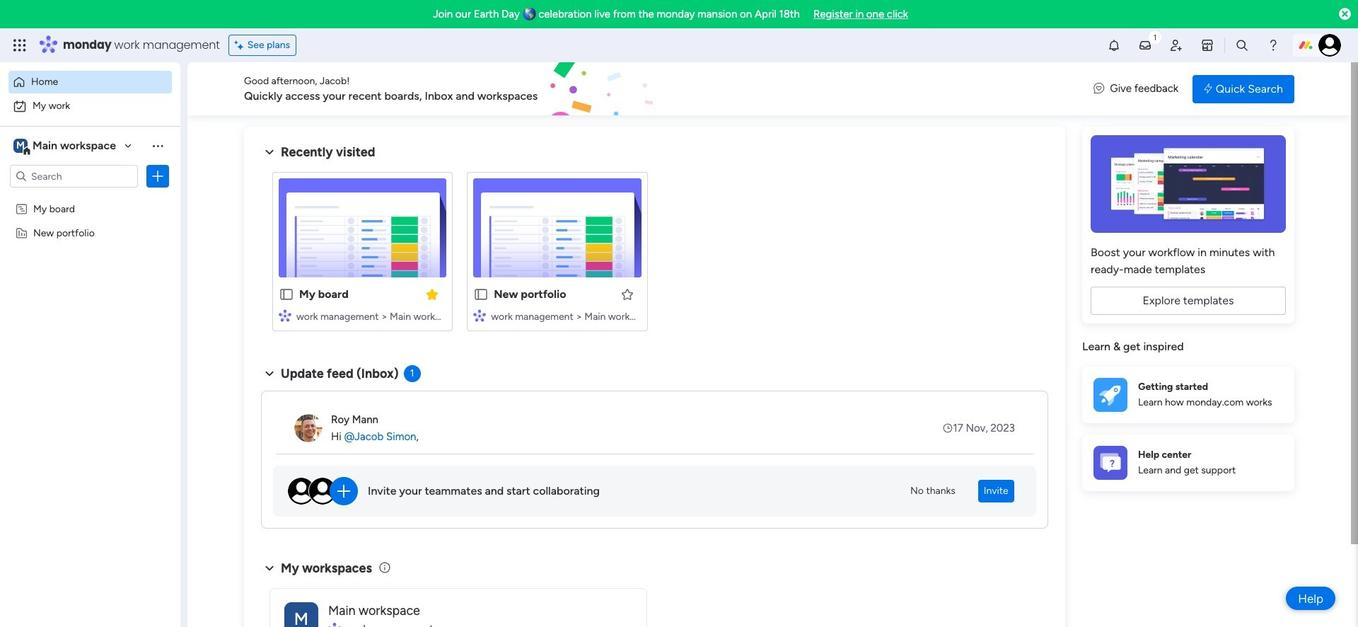 Task type: describe. For each thing, give the bounding box(es) containing it.
1 image
[[1149, 29, 1162, 45]]

help image
[[1267, 38, 1281, 52]]

Search in workspace field
[[30, 168, 118, 184]]

close recently visited image
[[261, 144, 278, 161]]

options image
[[151, 169, 165, 183]]

roy mann image
[[294, 414, 323, 442]]

monday marketplace image
[[1201, 38, 1215, 52]]

see plans image
[[235, 38, 248, 53]]

public board image
[[474, 287, 489, 302]]

search everything image
[[1236, 38, 1250, 52]]

1 element
[[404, 365, 421, 382]]

jacob simon image
[[1319, 34, 1342, 57]]

close my workspaces image
[[261, 560, 278, 577]]

public board image
[[279, 287, 294, 302]]

1 vertical spatial option
[[8, 95, 172, 117]]

notifications image
[[1108, 38, 1122, 52]]

templates image image
[[1096, 135, 1282, 233]]



Task type: locate. For each thing, give the bounding box(es) containing it.
v2 bolt switch image
[[1205, 81, 1213, 97]]

0 vertical spatial option
[[8, 71, 172, 93]]

2 vertical spatial option
[[0, 196, 180, 199]]

close update feed (inbox) image
[[261, 365, 278, 382]]

list box
[[0, 194, 180, 436]]

remove from favorites image
[[426, 287, 440, 301]]

update feed image
[[1139, 38, 1153, 52]]

option
[[8, 71, 172, 93], [8, 95, 172, 117], [0, 196, 180, 199]]

workspace selection element
[[13, 137, 118, 156]]

v2 user feedback image
[[1094, 81, 1105, 97]]

workspace options image
[[151, 139, 165, 153]]

getting started element
[[1083, 366, 1295, 423]]

workspace image
[[285, 602, 318, 627]]

add to favorites image
[[620, 287, 635, 301]]

invite members image
[[1170, 38, 1184, 52]]

quick search results list box
[[261, 161, 1049, 348]]

help center element
[[1083, 434, 1295, 491]]

workspace image
[[13, 138, 28, 154]]

select product image
[[13, 38, 27, 52]]



Task type: vqa. For each thing, say whether or not it's contained in the screenshot.
Change
no



